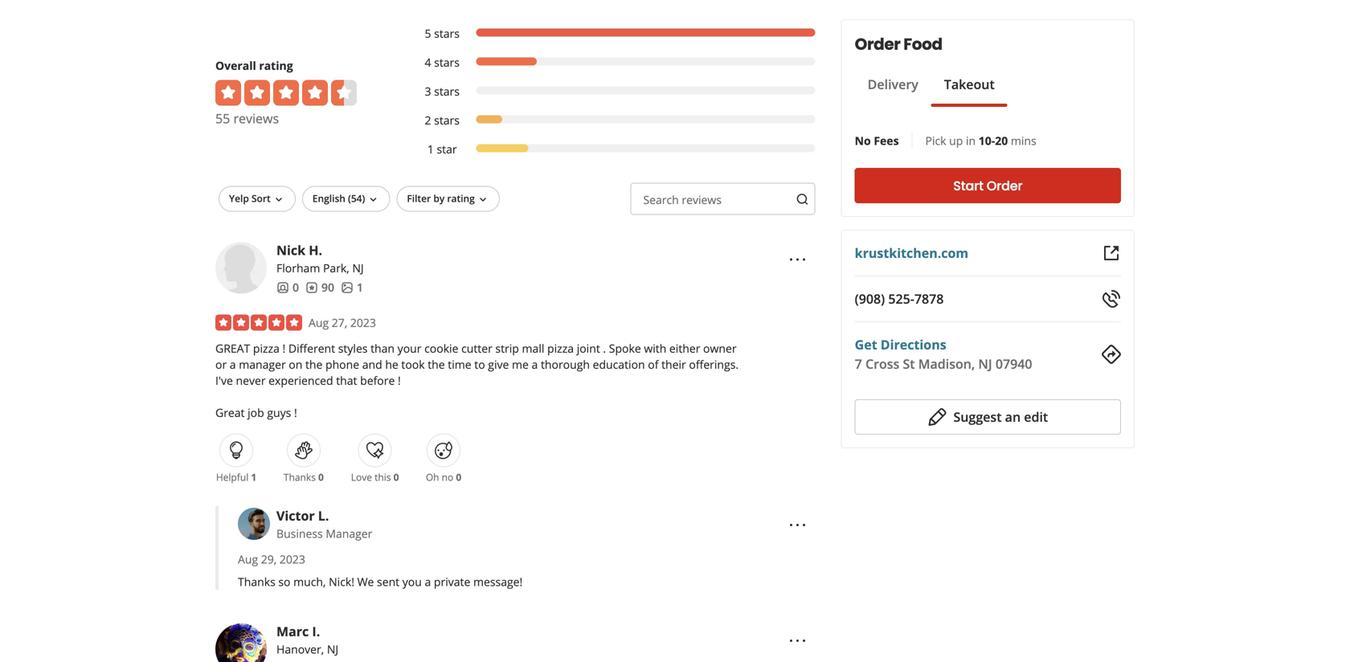 Task type: vqa. For each thing, say whether or not it's contained in the screenshot.
you
yes



Task type: describe. For each thing, give the bounding box(es) containing it.
get directions 7 cross st madison, nj 07940
[[855, 336, 1033, 373]]

photo of victor l. image
[[238, 508, 270, 540]]

20
[[996, 133, 1008, 148]]

filter reviews by 4 stars rating element
[[408, 54, 816, 71]]

guys
[[267, 405, 291, 421]]

16 chevron down v2 image for filter by rating
[[477, 193, 490, 206]]

search reviews
[[644, 192, 722, 208]]

star
[[437, 142, 457, 157]]

english (54) button
[[302, 186, 390, 212]]

reviews for 55 reviews
[[234, 110, 279, 127]]

stars for 2 stars
[[434, 113, 460, 128]]

florham
[[277, 261, 320, 276]]

love
[[351, 471, 372, 484]]

park,
[[323, 261, 349, 276]]

marc i. hanover, nj
[[277, 623, 339, 657]]

start
[[954, 177, 984, 195]]

he
[[385, 357, 399, 372]]

marc i. link
[[277, 623, 320, 641]]

helpful 1
[[216, 471, 257, 484]]

55
[[215, 110, 230, 127]]

and
[[362, 357, 382, 372]]

private
[[434, 575, 471, 590]]

directions
[[881, 336, 947, 353]]

a inside aug 29, 2023 thanks so much, nick! we sent you a private message!
[[425, 575, 431, 590]]

great
[[215, 405, 245, 421]]

madison,
[[919, 355, 975, 373]]

29,
[[261, 552, 277, 567]]

no fees
[[855, 133, 899, 148]]

in
[[966, 133, 976, 148]]

7
[[855, 355, 863, 373]]

(908) 525-7878
[[855, 290, 944, 308]]

7878
[[915, 290, 944, 308]]

5
[[425, 26, 431, 41]]

filter
[[407, 192, 431, 205]]

so
[[278, 575, 291, 590]]

aug for aug 29, 2023 thanks so much, nick! we sent you a private message!
[[238, 552, 258, 567]]

nj inside get directions 7 cross st madison, nj 07940
[[979, 355, 993, 373]]

manager
[[326, 526, 373, 542]]

90
[[322, 280, 334, 295]]

(0 reactions) element for thanks 0
[[318, 471, 324, 484]]

much,
[[294, 575, 326, 590]]

reviews element
[[306, 280, 334, 296]]

1 for 1 star
[[428, 142, 434, 157]]

great
[[215, 341, 250, 356]]

4
[[425, 55, 431, 70]]

takeout tab panel
[[855, 107, 1008, 113]]

mall
[[522, 341, 545, 356]]

2 horizontal spatial !
[[398, 373, 401, 389]]

aug for aug 27, 2023
[[309, 315, 329, 331]]

10-
[[979, 133, 996, 148]]

up
[[950, 133, 963, 148]]

manager
[[239, 357, 286, 372]]

nick h. florham park, nj
[[277, 242, 364, 276]]

0 horizontal spatial order
[[855, 33, 901, 55]]

great job guys !
[[215, 405, 297, 421]]

24 external link v2 image
[[1102, 244, 1122, 263]]

0 horizontal spatial a
[[230, 357, 236, 372]]

(0 reactions) element for oh no 0
[[456, 471, 462, 484]]

or
[[215, 357, 227, 372]]

thanks 0
[[284, 471, 324, 484]]

suggest an edit
[[954, 408, 1049, 426]]

their
[[662, 357, 686, 372]]

16 chevron down v2 image for yelp sort
[[272, 193, 285, 206]]

2023 for 29,
[[280, 552, 305, 567]]

aug 29, 2023 thanks so much, nick! we sent you a private message!
[[238, 552, 523, 590]]

overall rating
[[215, 58, 293, 73]]

thanks inside aug 29, 2023 thanks so much, nick! we sent you a private message!
[[238, 575, 276, 590]]

16 photos v2 image
[[341, 281, 354, 294]]

filter by rating button
[[397, 186, 500, 212]]

get
[[855, 336, 878, 353]]

phone
[[326, 357, 359, 372]]

job
[[248, 405, 264, 421]]

get directions link
[[855, 336, 947, 353]]

1 pizza from the left
[[253, 341, 280, 356]]

27,
[[332, 315, 347, 331]]

tab list containing delivery
[[855, 75, 1008, 107]]

with
[[644, 341, 667, 356]]

order food
[[855, 33, 943, 55]]

order inside button
[[987, 177, 1023, 195]]

education
[[593, 357, 645, 372]]

0 vertical spatial !
[[283, 341, 286, 356]]

1 for 1
[[357, 280, 363, 295]]

16 review v2 image
[[306, 281, 318, 294]]

2 stars
[[425, 113, 460, 128]]

nj inside marc i. hanover, nj
[[327, 642, 339, 657]]

helpful
[[216, 471, 249, 484]]

english (54)
[[313, 192, 365, 205]]

filter reviews by 5 stars rating element
[[408, 26, 816, 42]]

an
[[1006, 408, 1021, 426]]

krustkitchen.com
[[855, 244, 969, 262]]

edit
[[1024, 408, 1049, 426]]

2 the from the left
[[428, 357, 445, 372]]

styles
[[338, 341, 368, 356]]

never
[[236, 373, 266, 389]]

menu image for aug 27, 2023
[[788, 250, 808, 269]]



Task type: locate. For each thing, give the bounding box(es) containing it.
0 right this
[[394, 471, 399, 484]]

! right guys
[[294, 405, 297, 421]]

2 horizontal spatial 1
[[428, 142, 434, 157]]

thanks up victor
[[284, 471, 316, 484]]

delivery
[[868, 76, 919, 93]]

photos element
[[341, 280, 363, 296]]

nick h. link
[[277, 242, 322, 259]]

1 vertical spatial aug
[[238, 552, 258, 567]]

0 horizontal spatial 1
[[251, 471, 257, 484]]

(0 reactions) element up l.
[[318, 471, 324, 484]]

pizza up manager at the left bottom of page
[[253, 341, 280, 356]]

1 inside photos element
[[357, 280, 363, 295]]

order right start
[[987, 177, 1023, 195]]

2023 for 27,
[[350, 315, 376, 331]]

suggest
[[954, 408, 1002, 426]]

photo of nick h. image
[[215, 243, 267, 294]]

l.
[[318, 507, 329, 525]]

1 vertical spatial rating
[[447, 192, 475, 205]]

16 chevron down v2 image inside yelp sort dropdown button
[[272, 193, 285, 206]]

rating up 4.5 star rating image
[[259, 58, 293, 73]]

cutter
[[462, 341, 493, 356]]

filter reviews by 3 stars rating element
[[408, 83, 816, 99]]

0 vertical spatial order
[[855, 33, 901, 55]]

menu image
[[788, 631, 808, 651]]

3 (0 reactions) element from the left
[[456, 471, 462, 484]]

2023 right "27," on the left top of page
[[350, 315, 376, 331]]

took
[[402, 357, 425, 372]]

st
[[903, 355, 915, 373]]

3 stars from the top
[[434, 84, 460, 99]]

1 horizontal spatial the
[[428, 357, 445, 372]]

(0 reactions) element right no at the bottom left
[[456, 471, 462, 484]]

(908)
[[855, 290, 885, 308]]

2 horizontal spatial (0 reactions) element
[[456, 471, 462, 484]]

order up 'delivery'
[[855, 33, 901, 55]]

pick up in 10-20 mins
[[926, 133, 1037, 148]]

0 vertical spatial rating
[[259, 58, 293, 73]]

offerings.
[[689, 357, 739, 372]]

takeout
[[945, 76, 995, 93]]

tab list
[[855, 75, 1008, 107]]

0 horizontal spatial thanks
[[238, 575, 276, 590]]

hanover,
[[277, 642, 324, 657]]

2 menu image from the top
[[788, 516, 808, 535]]

aug 27, 2023
[[309, 315, 376, 331]]

nick
[[277, 242, 306, 259]]

search image
[[796, 193, 809, 206]]

1 horizontal spatial 16 chevron down v2 image
[[477, 193, 490, 206]]

1 horizontal spatial thanks
[[284, 471, 316, 484]]

2
[[425, 113, 431, 128]]

16 chevron down v2 image right sort on the top of the page
[[272, 193, 285, 206]]

the down different
[[305, 357, 323, 372]]

0 horizontal spatial aug
[[238, 552, 258, 567]]

!
[[283, 341, 286, 356], [398, 373, 401, 389], [294, 405, 297, 421]]

nj up photos element
[[352, 261, 364, 276]]

1 vertical spatial 2023
[[280, 552, 305, 567]]

(0 reactions) element right this
[[394, 471, 399, 484]]

5 stars
[[425, 26, 460, 41]]

yelp
[[229, 192, 249, 205]]

0 vertical spatial thanks
[[284, 471, 316, 484]]

than
[[371, 341, 395, 356]]

stars for 5 stars
[[434, 26, 460, 41]]

thanks down 29,
[[238, 575, 276, 590]]

to
[[475, 357, 485, 372]]

0 vertical spatial aug
[[309, 315, 329, 331]]

fees
[[874, 133, 899, 148]]

1 16 chevron down v2 image from the left
[[272, 193, 285, 206]]

(54)
[[348, 192, 365, 205]]

nj inside nick h. florham park, nj
[[352, 261, 364, 276]]

1 vertical spatial reviews
[[682, 192, 722, 208]]

1 horizontal spatial pizza
[[548, 341, 574, 356]]

rating inside the filter by rating dropdown button
[[447, 192, 475, 205]]

i.
[[312, 623, 320, 641]]

1 vertical spatial order
[[987, 177, 1023, 195]]

1 vertical spatial nj
[[979, 355, 993, 373]]

1 the from the left
[[305, 357, 323, 372]]

different
[[289, 341, 335, 356]]

food
[[904, 33, 943, 55]]

! up manager at the left bottom of page
[[283, 341, 286, 356]]

1 horizontal spatial aug
[[309, 315, 329, 331]]

! down he
[[398, 373, 401, 389]]

4.5 star rating image
[[215, 80, 357, 106]]

thorough
[[541, 357, 590, 372]]

victor l. business manager
[[277, 507, 373, 542]]

1 horizontal spatial nj
[[352, 261, 364, 276]]

aug left "27," on the left top of page
[[309, 315, 329, 331]]

stars right 4
[[434, 55, 460, 70]]

1 right 16 photos v2
[[357, 280, 363, 295]]

1 horizontal spatial a
[[425, 575, 431, 590]]

24 directions v2 image
[[1102, 345, 1122, 364]]

message!
[[474, 575, 523, 590]]

16 chevron down v2 image
[[272, 193, 285, 206], [477, 193, 490, 206]]

business
[[277, 526, 323, 542]]

2 vertical spatial !
[[294, 405, 297, 421]]

0 inside the friends element
[[293, 280, 299, 295]]

me
[[512, 357, 529, 372]]

4 stars
[[425, 55, 460, 70]]

aug left 29,
[[238, 552, 258, 567]]

suggest an edit button
[[855, 400, 1122, 435]]

2 stars from the top
[[434, 55, 460, 70]]

your
[[398, 341, 422, 356]]

1 horizontal spatial 2023
[[350, 315, 376, 331]]

3 stars
[[425, 84, 460, 99]]

525-
[[889, 290, 915, 308]]

reviews for search reviews
[[682, 192, 722, 208]]

stars right 3
[[434, 84, 460, 99]]

reviews right search
[[682, 192, 722, 208]]

0 horizontal spatial 16 chevron down v2 image
[[272, 193, 285, 206]]

2 16 chevron down v2 image from the left
[[477, 193, 490, 206]]

nj left 07940
[[979, 355, 993, 373]]

strip
[[496, 341, 519, 356]]

0 horizontal spatial rating
[[259, 58, 293, 73]]

0 horizontal spatial nj
[[327, 642, 339, 657]]

0 horizontal spatial reviews
[[234, 110, 279, 127]]

aug
[[309, 315, 329, 331], [238, 552, 258, 567]]

reviews
[[234, 110, 279, 127], [682, 192, 722, 208]]

marc
[[277, 623, 309, 641]]

yelp sort button
[[219, 186, 296, 212]]

menu image for thanks so much, nick! we sent you a private message!
[[788, 516, 808, 535]]

24 pencil v2 image
[[928, 408, 947, 427]]

1 stars from the top
[[434, 26, 460, 41]]

1 vertical spatial thanks
[[238, 575, 276, 590]]

1 star
[[428, 142, 457, 157]]

1 vertical spatial 1
[[357, 280, 363, 295]]

4 stars from the top
[[434, 113, 460, 128]]

2023 inside aug 29, 2023 thanks so much, nick! we sent you a private message!
[[280, 552, 305, 567]]

2 horizontal spatial a
[[532, 357, 538, 372]]

experienced
[[269, 373, 333, 389]]

2023 right 29,
[[280, 552, 305, 567]]

1 left star
[[428, 142, 434, 157]]

rating right by
[[447, 192, 475, 205]]

.
[[603, 341, 606, 356]]

0 vertical spatial nj
[[352, 261, 364, 276]]

1 inside filter reviews by 1 star rating "element"
[[428, 142, 434, 157]]

1 horizontal spatial (0 reactions) element
[[394, 471, 399, 484]]

by
[[434, 192, 445, 205]]

0 vertical spatial 1
[[428, 142, 434, 157]]

16 chevron down v2 image inside the filter by rating dropdown button
[[477, 193, 490, 206]]

(0 reactions) element
[[318, 471, 324, 484], [394, 471, 399, 484], [456, 471, 462, 484]]

1 right helpful
[[251, 471, 257, 484]]

0 right no at the bottom left
[[456, 471, 462, 484]]

order
[[855, 33, 901, 55], [987, 177, 1023, 195]]

on
[[289, 357, 303, 372]]

0 vertical spatial menu image
[[788, 250, 808, 269]]

aug inside aug 29, 2023 thanks so much, nick! we sent you a private message!
[[238, 552, 258, 567]]

2 pizza from the left
[[548, 341, 574, 356]]

0 up l.
[[318, 471, 324, 484]]

55 reviews
[[215, 110, 279, 127]]

we
[[357, 575, 374, 590]]

0 horizontal spatial 2023
[[280, 552, 305, 567]]

3
[[425, 84, 431, 99]]

2023
[[350, 315, 376, 331], [280, 552, 305, 567]]

2 horizontal spatial nj
[[979, 355, 993, 373]]

0 horizontal spatial (0 reactions) element
[[318, 471, 324, 484]]

photo of marc i. image
[[215, 624, 267, 662]]

oh no 0
[[426, 471, 462, 484]]

pick
[[926, 133, 947, 148]]

0 vertical spatial reviews
[[234, 110, 279, 127]]

07940
[[996, 355, 1033, 373]]

1 vertical spatial !
[[398, 373, 401, 389]]

0 horizontal spatial pizza
[[253, 341, 280, 356]]

start order
[[954, 177, 1023, 195]]

menu image
[[788, 250, 808, 269], [788, 516, 808, 535]]

a right or
[[230, 357, 236, 372]]

1 horizontal spatial reviews
[[682, 192, 722, 208]]

time
[[448, 357, 472, 372]]

1 menu image from the top
[[788, 250, 808, 269]]

filter by rating
[[407, 192, 475, 205]]

0 right 16 friends v2 icon
[[293, 280, 299, 295]]

24 phone v2 image
[[1102, 289, 1122, 309]]

  text field
[[631, 183, 816, 215]]

filter reviews by 2 stars rating element
[[408, 112, 816, 128]]

great pizza ! different styles  than your cookie cutter strip mall pizza joint . spoke with either owner or a manager on the phone and he took the time to give me a thorough education of their offerings. i've never experienced that before !
[[215, 341, 739, 389]]

i've
[[215, 373, 233, 389]]

sort
[[252, 192, 271, 205]]

give
[[488, 357, 509, 372]]

(1 reaction) element
[[251, 471, 257, 484]]

stars for 3 stars
[[434, 84, 460, 99]]

a right "you"
[[425, 575, 431, 590]]

1 horizontal spatial !
[[294, 405, 297, 421]]

yelp sort
[[229, 192, 271, 205]]

stars for 4 stars
[[434, 55, 460, 70]]

stars right 2
[[434, 113, 460, 128]]

1 horizontal spatial rating
[[447, 192, 475, 205]]

filter reviews by 1 star rating element
[[408, 141, 816, 157]]

2 vertical spatial nj
[[327, 642, 339, 657]]

1 horizontal spatial order
[[987, 177, 1023, 195]]

(0 reactions) element for love this 0
[[394, 471, 399, 484]]

0 vertical spatial 2023
[[350, 315, 376, 331]]

the down cookie
[[428, 357, 445, 372]]

reviews right 55
[[234, 110, 279, 127]]

0 horizontal spatial the
[[305, 357, 323, 372]]

stars right 5
[[434, 26, 460, 41]]

1 (0 reactions) element from the left
[[318, 471, 324, 484]]

1 horizontal spatial 1
[[357, 280, 363, 295]]

5 star rating image
[[215, 315, 302, 331]]

pizza up thorough
[[548, 341, 574, 356]]

16 chevron down v2 image right filter by rating
[[477, 193, 490, 206]]

sent
[[377, 575, 400, 590]]

cookie
[[425, 341, 459, 356]]

pizza
[[253, 341, 280, 356], [548, 341, 574, 356]]

friends element
[[277, 280, 299, 296]]

2 vertical spatial 1
[[251, 471, 257, 484]]

overall
[[215, 58, 256, 73]]

nj right the hanover,
[[327, 642, 339, 657]]

you
[[403, 575, 422, 590]]

a right me
[[532, 357, 538, 372]]

16 friends v2 image
[[277, 281, 289, 294]]

2 (0 reactions) element from the left
[[394, 471, 399, 484]]

cross
[[866, 355, 900, 373]]

h.
[[309, 242, 322, 259]]

0 horizontal spatial !
[[283, 341, 286, 356]]

16 chevron down v2 image
[[367, 193, 380, 206]]

1 vertical spatial menu image
[[788, 516, 808, 535]]

start order button
[[855, 168, 1122, 203]]

owner
[[704, 341, 737, 356]]



